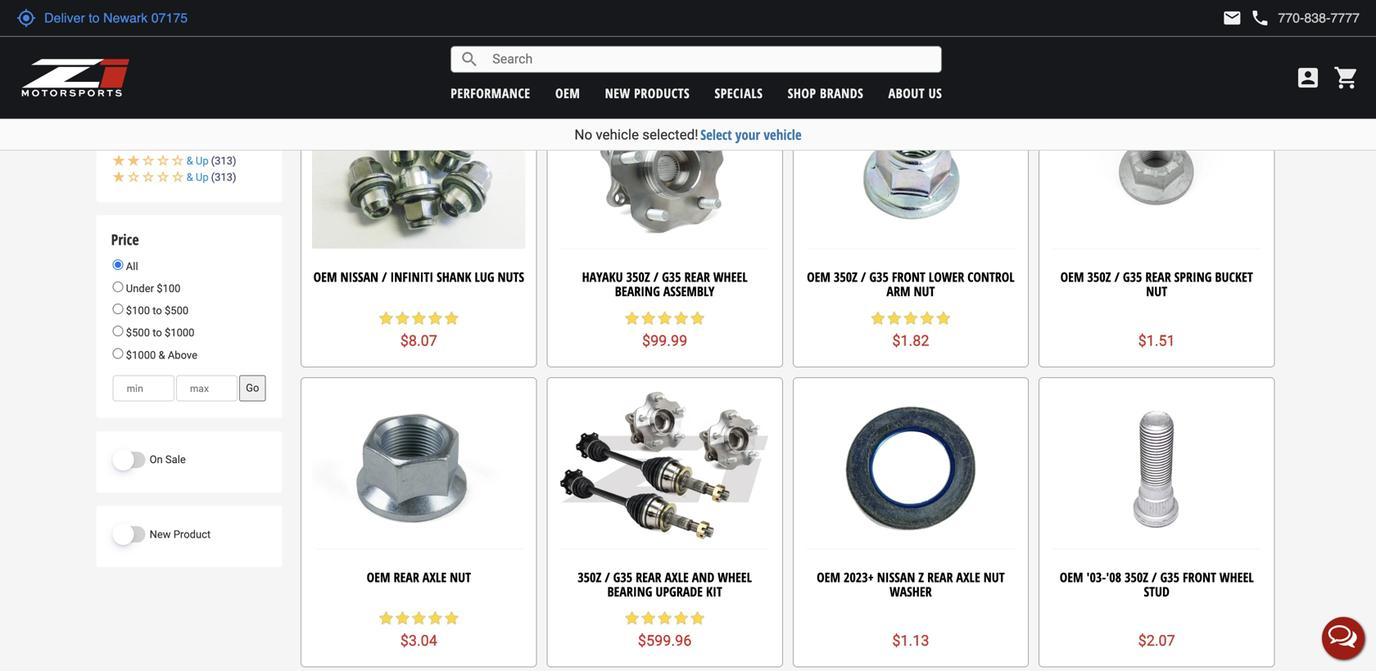 Task type: locate. For each thing, give the bounding box(es) containing it.
star
[[378, 310, 394, 327], [394, 310, 411, 327], [411, 310, 427, 327], [427, 310, 443, 327], [443, 310, 460, 327], [624, 310, 640, 327], [640, 310, 657, 327], [657, 310, 673, 327], [673, 310, 689, 327], [689, 310, 706, 327], [870, 310, 886, 327], [886, 310, 903, 327], [903, 310, 919, 327], [919, 310, 935, 327], [935, 310, 952, 327], [378, 611, 394, 627], [394, 611, 411, 627], [411, 611, 427, 627], [427, 611, 443, 627], [443, 611, 460, 627], [624, 611, 640, 627], [640, 611, 657, 627], [657, 611, 673, 627], [673, 611, 689, 627], [689, 611, 706, 627]]

1 horizontal spatial front
[[1183, 569, 1216, 586]]

350z inside oem 350z / g35 front lower control arm nut
[[834, 268, 858, 286]]

0 vertical spatial to
[[153, 305, 162, 317]]

1 vertical spatial $100
[[126, 305, 150, 317]]

g35
[[662, 268, 681, 286], [869, 268, 889, 286], [1123, 268, 1142, 286], [613, 569, 632, 586], [1160, 569, 1179, 586]]

on
[[150, 454, 163, 466]]

1 axle from the left
[[422, 569, 447, 586]]

nut right z
[[983, 569, 1005, 586]]

hayaku inside hayaku 350z / g35 rear wheel bearing assembly
[[582, 268, 623, 286]]

g35 inside oem 350z / g35 front lower control arm nut
[[869, 268, 889, 286]]

rear left and
[[636, 569, 661, 586]]

3 axle from the left
[[956, 569, 980, 586]]

front left lower
[[892, 268, 925, 286]]

0 horizontal spatial vehicle
[[596, 127, 639, 143]]

oem rear axle nut
[[367, 569, 471, 586]]

show more
[[126, 33, 179, 45]]

/ inside 350z / g35 rear axle and wheel bearing upgrade kit
[[605, 569, 610, 586]]

$1.42
[[646, 32, 683, 49]]

and
[[692, 569, 714, 586]]

0 horizontal spatial axle
[[422, 569, 447, 586]]

oem 350z / g35 rear spring bucket nut
[[1060, 268, 1253, 300]]

/ inside oem 350z / g35 rear spring bucket nut
[[1114, 268, 1120, 286]]

1 vertical spatial 313
[[215, 155, 233, 167]]

my_location
[[16, 8, 36, 28]]

g35 inside 350z / g35 rear axle and wheel bearing upgrade kit
[[613, 569, 632, 586]]

1 vertical spatial to
[[153, 327, 162, 339]]

price
[[111, 230, 139, 250]]

under  $100
[[123, 283, 181, 295]]

no vehicle selected! select your vehicle
[[574, 125, 802, 144]]

None checkbox
[[113, 6, 127, 20]]

2 up from the top
[[196, 138, 209, 151]]

min number field
[[113, 375, 174, 402]]

/ left infiniti
[[382, 268, 387, 286]]

0 vertical spatial $100
[[157, 283, 181, 295]]

/ left arm
[[861, 268, 866, 286]]

350z inside oem 350z / g35 rear spring bucket nut
[[1087, 268, 1111, 286]]

None radio
[[113, 304, 123, 315], [113, 326, 123, 337], [113, 348, 123, 359], [113, 304, 123, 315], [113, 326, 123, 337], [113, 348, 123, 359]]

& up 313
[[186, 138, 233, 151], [186, 155, 233, 167], [186, 171, 233, 184]]

star star star star star $3.04
[[378, 611, 460, 650]]

$2.07
[[892, 32, 929, 49], [1138, 633, 1175, 650]]

0 vertical spatial bearing
[[615, 283, 660, 300]]

350z inside hayaku 350z / g35 rear wheel bearing assembly
[[626, 268, 650, 286]]

350z for nut
[[1087, 268, 1111, 286]]

2 vertical spatial 313
[[215, 171, 233, 184]]

to
[[153, 305, 162, 317], [153, 327, 162, 339]]

front inside oem '03-'08 350z / g35 front wheel stud
[[1183, 569, 1216, 586]]

1 & up 313 from the top
[[186, 138, 233, 151]]

g35 for nut
[[1123, 268, 1142, 286]]

axle
[[422, 569, 447, 586], [665, 569, 689, 586], [956, 569, 980, 586]]

oem inside oem 350z / g35 front lower control arm nut
[[807, 268, 830, 286]]

1 vertical spatial nissan
[[877, 569, 915, 586]]

g35 inside oem 350z / g35 rear spring bucket nut
[[1123, 268, 1142, 286]]

1 horizontal spatial $1000
[[165, 327, 195, 339]]

nissan inside the oem 2023+ nissan z rear axle nut washer
[[877, 569, 915, 586]]

1 horizontal spatial axle
[[665, 569, 689, 586]]

1 vertical spatial bearing
[[607, 583, 652, 601]]

star star star star star $8.07
[[378, 310, 460, 350]]

$99.99
[[642, 333, 687, 350]]

/
[[382, 268, 387, 286], [653, 268, 659, 286], [861, 268, 866, 286], [1114, 268, 1120, 286], [605, 569, 610, 586], [1152, 569, 1157, 586]]

hayaku automotive
[[131, 5, 223, 17]]

to down $100 to $500
[[153, 327, 162, 339]]

rear left spring
[[1145, 268, 1171, 286]]

1 horizontal spatial hayaku
[[582, 268, 623, 286]]

3 & up 313 from the top
[[186, 171, 233, 184]]

oem for oem rear axle nut
[[367, 569, 390, 586]]

no
[[574, 127, 592, 143]]

axle right z
[[956, 569, 980, 586]]

selected!
[[642, 127, 698, 143]]

0 vertical spatial front
[[892, 268, 925, 286]]

rear up star star star star star $99.99
[[684, 268, 710, 286]]

0 vertical spatial & up 313
[[186, 138, 233, 151]]

$1000
[[165, 327, 195, 339], [126, 349, 156, 361]]

nissan left infiniti
[[340, 268, 378, 286]]

0 horizontal spatial $2.07
[[892, 32, 929, 49]]

$1000 down $500 to $1000
[[126, 349, 156, 361]]

show
[[126, 33, 152, 45]]

phone
[[1250, 8, 1270, 28]]

1 vertical spatial $500
[[126, 327, 150, 339]]

wheel inside 350z / g35 rear axle and wheel bearing upgrade kit
[[718, 569, 752, 586]]

above
[[168, 349, 197, 361]]

0 horizontal spatial front
[[892, 268, 925, 286]]

1 horizontal spatial $500
[[165, 305, 189, 317]]

0 vertical spatial nissan
[[340, 268, 378, 286]]

rear inside 350z / g35 rear axle and wheel bearing upgrade kit
[[636, 569, 661, 586]]

$100 up $100 to $500
[[157, 283, 181, 295]]

nut left spring
[[1146, 283, 1167, 300]]

3 up from the top
[[196, 155, 209, 167]]

up
[[196, 122, 209, 134], [196, 138, 209, 151], [196, 155, 209, 167], [196, 171, 209, 184]]

nissan
[[340, 268, 378, 286], [877, 569, 915, 586]]

/ inside hayaku 350z / g35 rear wheel bearing assembly
[[653, 268, 659, 286]]

vehicle
[[764, 125, 802, 144], [596, 127, 639, 143]]

g35 up 'star star star star star $1.82' on the right of the page
[[869, 268, 889, 286]]

1 vertical spatial & up 313
[[186, 155, 233, 167]]

2 vertical spatial & up 313
[[186, 171, 233, 184]]

$1.82
[[892, 333, 929, 350]]

specials
[[715, 84, 763, 102]]

Search search field
[[479, 47, 941, 72]]

0 horizontal spatial $1000
[[126, 349, 156, 361]]

nut right arm
[[914, 283, 935, 300]]

vehicle right no
[[596, 127, 639, 143]]

nut
[[914, 283, 935, 300], [1146, 283, 1167, 300], [450, 569, 471, 586], [983, 569, 1005, 586]]

/ for oem nissan / infiniti shank lug nuts
[[382, 268, 387, 286]]

$100
[[157, 283, 181, 295], [126, 305, 150, 317]]

to up $500 to $1000
[[153, 305, 162, 317]]

wheel inside hayaku 350z / g35 rear wheel bearing assembly
[[713, 268, 747, 286]]

mail phone
[[1222, 8, 1270, 28]]

oem inside oem '03-'08 350z / g35 front wheel stud
[[1060, 569, 1083, 586]]

hayaku
[[131, 5, 166, 17], [582, 268, 623, 286]]

350z for arm
[[834, 268, 858, 286]]

rear inside hayaku 350z / g35 rear wheel bearing assembly
[[684, 268, 710, 286]]

shopping_cart link
[[1329, 65, 1360, 91]]

$100 down under
[[126, 305, 150, 317]]

$100 to $500
[[123, 305, 189, 317]]

bearing left upgrade
[[607, 583, 652, 601]]

bearing inside 350z / g35 rear axle and wheel bearing upgrade kit
[[607, 583, 652, 601]]

wheel inside oem '03-'08 350z / g35 front wheel stud
[[1219, 569, 1254, 586]]

vehicle right your
[[764, 125, 802, 144]]

front
[[892, 268, 925, 286], [1183, 569, 1216, 586]]

rear right z
[[927, 569, 953, 586]]

2 horizontal spatial axle
[[956, 569, 980, 586]]

3 313 from the top
[[215, 171, 233, 184]]

0 vertical spatial $500
[[165, 305, 189, 317]]

313
[[215, 138, 233, 151], [215, 155, 233, 167], [215, 171, 233, 184]]

2 axle from the left
[[665, 569, 689, 586]]

bearing
[[615, 283, 660, 300], [607, 583, 652, 601]]

bucket
[[1215, 268, 1253, 286]]

sale
[[165, 454, 186, 466]]

shop brands
[[788, 84, 863, 102]]

4 up from the top
[[196, 171, 209, 184]]

298
[[215, 122, 233, 134]]

350z
[[626, 268, 650, 286], [834, 268, 858, 286], [1087, 268, 1111, 286], [578, 569, 601, 586], [1125, 569, 1148, 586]]

nissan left z
[[877, 569, 915, 586]]

1 horizontal spatial $100
[[157, 283, 181, 295]]

oem for oem 2023+ nissan z rear axle nut washer
[[817, 569, 840, 586]]

oem
[[555, 84, 580, 102], [313, 268, 337, 286], [807, 268, 830, 286], [1060, 268, 1084, 286], [367, 569, 390, 586], [817, 569, 840, 586], [1060, 569, 1083, 586]]

oem for oem link
[[555, 84, 580, 102]]

bearing inside hayaku 350z / g35 rear wheel bearing assembly
[[615, 283, 660, 300]]

$500 down $100 to $500
[[126, 327, 150, 339]]

nut inside oem 350z / g35 rear spring bucket nut
[[1146, 283, 1167, 300]]

/ right '08
[[1152, 569, 1157, 586]]

shop brands link
[[788, 84, 863, 102]]

bearing up star star star star star $99.99
[[615, 283, 660, 300]]

/ left assembly
[[653, 268, 659, 286]]

nuts
[[498, 268, 524, 286]]

kit
[[706, 583, 722, 601]]

g35 left upgrade
[[613, 569, 632, 586]]

/ left spring
[[1114, 268, 1120, 286]]

your
[[735, 125, 760, 144]]

None radio
[[113, 260, 123, 270], [113, 282, 123, 292], [113, 260, 123, 270], [113, 282, 123, 292]]

oem inside oem 350z / g35 rear spring bucket nut
[[1060, 268, 1084, 286]]

1 vertical spatial front
[[1183, 569, 1216, 586]]

/ inside oem 350z / g35 front lower control arm nut
[[861, 268, 866, 286]]

brands
[[820, 84, 863, 102]]

1 to from the top
[[153, 305, 162, 317]]

products
[[634, 84, 690, 102]]

$500 up $500 to $1000
[[165, 305, 189, 317]]

performance
[[451, 84, 530, 102]]

1 vertical spatial hayaku
[[582, 268, 623, 286]]

shank
[[437, 268, 471, 286]]

g35 left spring
[[1123, 268, 1142, 286]]

$2.07 up about
[[892, 32, 929, 49]]

hayaku 350z / g35 rear wheel bearing assembly
[[582, 268, 747, 300]]

search
[[460, 50, 479, 69]]

axle up star star star star star $3.04
[[422, 569, 447, 586]]

go button
[[239, 375, 266, 402]]

$0.75
[[400, 32, 437, 49]]

$599.96
[[638, 633, 692, 650]]

lower
[[929, 268, 964, 286]]

oem inside the oem 2023+ nissan z rear axle nut washer
[[817, 569, 840, 586]]

/ left upgrade
[[605, 569, 610, 586]]

0 vertical spatial 313
[[215, 138, 233, 151]]

'03-
[[1086, 569, 1106, 586]]

0 horizontal spatial $500
[[126, 327, 150, 339]]

front right stud
[[1183, 569, 1216, 586]]

350z / g35 rear axle and wheel bearing upgrade kit
[[578, 569, 752, 601]]

about us link
[[888, 84, 942, 102]]

g35 right '08
[[1160, 569, 1179, 586]]

axle inside the oem 2023+ nissan z rear axle nut washer
[[956, 569, 980, 586]]

1 horizontal spatial $2.07
[[1138, 633, 1175, 650]]

0 vertical spatial hayaku
[[131, 5, 166, 17]]

2 to from the top
[[153, 327, 162, 339]]

g35 up star star star star star $99.99
[[662, 268, 681, 286]]

rear
[[684, 268, 710, 286], [1145, 268, 1171, 286], [394, 569, 419, 586], [636, 569, 661, 586], [927, 569, 953, 586]]

axle left and
[[665, 569, 689, 586]]

star star star star star $599.96
[[624, 611, 706, 650]]

$3.04
[[400, 633, 437, 650]]

$2.07 down stud
[[1138, 633, 1175, 650]]

rear inside the oem 2023+ nissan z rear axle nut washer
[[927, 569, 953, 586]]

1 horizontal spatial nissan
[[877, 569, 915, 586]]

$1000 up above
[[165, 327, 195, 339]]

star star star star star $99.99
[[624, 310, 706, 350]]

rear for oem 350z / g35 rear spring bucket nut
[[1145, 268, 1171, 286]]

0 horizontal spatial hayaku
[[131, 5, 166, 17]]

g35 inside hayaku 350z / g35 rear wheel bearing assembly
[[662, 268, 681, 286]]

rear inside oem 350z / g35 rear spring bucket nut
[[1145, 268, 1171, 286]]



Task type: vqa. For each thing, say whether or not it's contained in the screenshot.
WHEEL within the OEM '03-'08 350Z / G35 Front Wheel Stud
yes



Task type: describe. For each thing, give the bounding box(es) containing it.
rear up star star star star star $3.04
[[394, 569, 419, 586]]

star star star star star $1.82
[[870, 310, 952, 350]]

new product
[[150, 529, 211, 541]]

axle inside 350z / g35 rear axle and wheel bearing upgrade kit
[[665, 569, 689, 586]]

0 vertical spatial $2.07
[[892, 32, 929, 49]]

2023+
[[844, 569, 874, 586]]

automotive
[[169, 5, 223, 17]]

new
[[605, 84, 630, 102]]

shopping_cart
[[1333, 65, 1360, 91]]

front inside oem 350z / g35 front lower control arm nut
[[892, 268, 925, 286]]

nut up star star star star star $3.04
[[450, 569, 471, 586]]

on sale
[[150, 454, 186, 466]]

rear for oem 2023+ nissan z rear axle nut washer
[[927, 569, 953, 586]]

$500 to $1000
[[123, 327, 195, 339]]

z
[[918, 569, 924, 586]]

g35 for assembly
[[662, 268, 681, 286]]

350z inside oem '03-'08 350z / g35 front wheel stud
[[1125, 569, 1148, 586]]

spring
[[1174, 268, 1212, 286]]

oem for oem '03-'08 350z / g35 front wheel stud
[[1060, 569, 1083, 586]]

about
[[888, 84, 925, 102]]

account_box
[[1295, 65, 1321, 91]]

0 vertical spatial $1000
[[165, 327, 195, 339]]

new products
[[605, 84, 690, 102]]

$83.57
[[1134, 32, 1179, 49]]

oem 2023+ nissan z rear axle nut washer
[[817, 569, 1005, 601]]

nut inside oem 350z / g35 front lower control arm nut
[[914, 283, 935, 300]]

mail
[[1222, 8, 1242, 28]]

nut inside the oem 2023+ nissan z rear axle nut washer
[[983, 569, 1005, 586]]

max number field
[[176, 375, 238, 402]]

shop
[[788, 84, 816, 102]]

'08
[[1106, 569, 1121, 586]]

to for $100
[[153, 305, 162, 317]]

select your vehicle link
[[700, 125, 802, 144]]

350z for assembly
[[626, 268, 650, 286]]

g35 inside oem '03-'08 350z / g35 front wheel stud
[[1160, 569, 1179, 586]]

upgrade
[[656, 583, 703, 601]]

rear for hayaku 350z / g35 rear wheel bearing assembly
[[684, 268, 710, 286]]

/ for oem 350z / g35 front lower control arm nut
[[861, 268, 866, 286]]

$1000 & above
[[123, 349, 197, 361]]

0 horizontal spatial nissan
[[340, 268, 378, 286]]

oem for oem nissan / infiniti shank lug nuts
[[313, 268, 337, 286]]

to for $500
[[153, 327, 162, 339]]

oem for oem 350z / g35 rear spring bucket nut
[[1060, 268, 1084, 286]]

$1.13
[[892, 633, 929, 650]]

show more button
[[113, 28, 192, 50]]

1 up from the top
[[196, 122, 209, 134]]

hayaku for hayaku 350z / g35 rear wheel bearing assembly
[[582, 268, 623, 286]]

/ inside oem '03-'08 350z / g35 front wheel stud
[[1152, 569, 1157, 586]]

1 horizontal spatial vehicle
[[764, 125, 802, 144]]

lug
[[475, 268, 494, 286]]

oem 350z / g35 front lower control arm nut
[[807, 268, 1015, 300]]

z1 motorsports logo image
[[20, 57, 131, 98]]

1 vertical spatial $1000
[[126, 349, 156, 361]]

arm
[[887, 283, 910, 300]]

& up 298
[[186, 122, 233, 134]]

/ for hayaku 350z / g35 rear wheel bearing assembly
[[653, 268, 659, 286]]

new
[[150, 529, 171, 541]]

350z inside 350z / g35 rear axle and wheel bearing upgrade kit
[[578, 569, 601, 586]]

product
[[173, 529, 211, 541]]

oem for oem 350z / g35 front lower control arm nut
[[807, 268, 830, 286]]

stud
[[1144, 583, 1170, 601]]

2 & up 313 from the top
[[186, 155, 233, 167]]

under
[[126, 283, 154, 295]]

/ for oem 350z / g35 rear spring bucket nut
[[1114, 268, 1120, 286]]

select
[[700, 125, 732, 144]]

go
[[246, 382, 259, 394]]

vehicle inside no vehicle selected! select your vehicle
[[596, 127, 639, 143]]

assembly
[[663, 283, 715, 300]]

1 313 from the top
[[215, 138, 233, 151]]

account_box link
[[1291, 65, 1325, 91]]

us
[[928, 84, 942, 102]]

hayaku for hayaku automotive
[[131, 5, 166, 17]]

g35 for arm
[[869, 268, 889, 286]]

new products link
[[605, 84, 690, 102]]

2 313 from the top
[[215, 155, 233, 167]]

0 horizontal spatial $100
[[126, 305, 150, 317]]

oem '03-'08 350z / g35 front wheel stud
[[1060, 569, 1254, 601]]

1 vertical spatial $2.07
[[1138, 633, 1175, 650]]

performance link
[[451, 84, 530, 102]]

control
[[967, 268, 1015, 286]]

$8.07
[[400, 333, 437, 350]]

$1.51
[[1138, 333, 1175, 350]]

all
[[123, 260, 138, 273]]

oem nissan / infiniti shank lug nuts
[[313, 268, 524, 286]]

more
[[155, 33, 179, 45]]

washer
[[890, 583, 932, 601]]

oem link
[[555, 84, 580, 102]]

mail link
[[1222, 8, 1242, 28]]

infiniti
[[390, 268, 433, 286]]

ratings
[[111, 94, 153, 114]]

about us
[[888, 84, 942, 102]]

phone link
[[1250, 8, 1360, 28]]

specials link
[[715, 84, 763, 102]]



